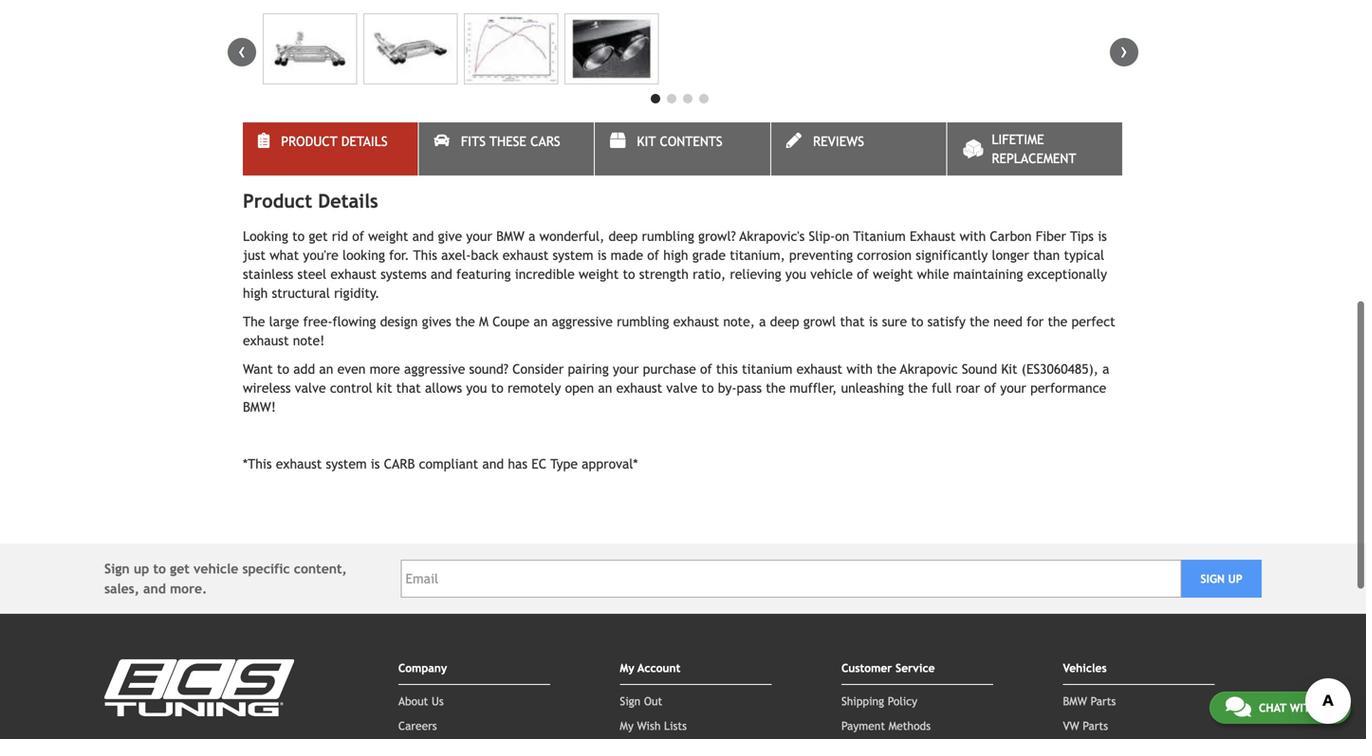 Task type: vqa. For each thing, say whether or not it's contained in the screenshot.
"Privacy"
no



Task type: describe. For each thing, give the bounding box(es) containing it.
1 horizontal spatial bmw
[[1063, 695, 1088, 708]]

reviews
[[813, 134, 865, 149]]

remotely
[[508, 381, 561, 396]]

about us link
[[399, 695, 444, 708]]

m
[[479, 314, 489, 329]]

vw
[[1063, 720, 1080, 733]]

approval*
[[582, 457, 638, 472]]

deep inside the large free-flowing design gives the m coupe an aggressive rumbling exhaust note, a deep growl that is sure to satisfy the need for the perfect exhaust note!
[[770, 314, 800, 329]]

careers link
[[399, 720, 437, 733]]

exhaust right *this
[[276, 457, 322, 472]]

policy
[[888, 695, 918, 708]]

typical
[[1064, 248, 1105, 263]]

want to add an even more aggressive sound? consider pairing your purchase of this titanium exhaust with the akrapovic sound kit (es3060485), a wireless valve control kit that allows you to remotely open an exhaust valve to by-pass the muffler, unleashing the full roar of your performance bmw!
[[243, 362, 1110, 415]]

the large free-flowing design gives the m coupe an aggressive rumbling exhaust note, a deep growl that is sure to satisfy the need for the perfect exhaust note!
[[243, 314, 1116, 348]]

akrapovic's
[[740, 229, 805, 244]]

‹
[[238, 38, 246, 63]]

replacement
[[992, 151, 1077, 166]]

chat with us
[[1259, 701, 1335, 715]]

exhaust up muffler,
[[797, 362, 843, 377]]

steel
[[298, 267, 327, 282]]

vehicle inside looking to get rid of weight and give your bmw a wonderful, deep rumbling growl? akrapovic's slip-on titanium exhaust with carbon fiber tips is just what you're looking for. this axel-back exhaust system is made of high grade titanium, preventing corrosion significantly longer than typical stainless steel exhaust systems and featuring incredible weight to strength ratio, relieving you vehicle of weight while maintaining exceptionally high structural rigidity.
[[811, 267, 853, 282]]

control
[[330, 381, 373, 396]]

(es3060485),
[[1022, 362, 1099, 377]]

large
[[269, 314, 299, 329]]

this
[[716, 362, 738, 377]]

back
[[471, 248, 499, 263]]

payment methods link
[[842, 720, 931, 733]]

about us
[[399, 695, 444, 708]]

exhaust
[[910, 229, 956, 244]]

sign for sign up
[[1201, 572, 1225, 586]]

lifetime
[[992, 132, 1045, 147]]

made
[[611, 248, 644, 263]]

with inside want to add an even more aggressive sound? consider pairing your purchase of this titanium exhaust with the akrapovic sound kit (es3060485), a wireless valve control kit that allows you to remotely open an exhaust valve to by-pass the muffler, unleashing the full roar of your performance bmw!
[[847, 362, 873, 377]]

rumbling inside looking to get rid of weight and give your bmw a wonderful, deep rumbling growl? akrapovic's slip-on titanium exhaust with carbon fiber tips is just what you're looking for. this axel-back exhaust system is made of high grade titanium, preventing corrosion significantly longer than typical stainless steel exhaust systems and featuring incredible weight to strength ratio, relieving you vehicle of weight while maintaining exceptionally high structural rigidity.
[[642, 229, 695, 244]]

methods
[[889, 720, 931, 733]]

your inside looking to get rid of weight and give your bmw a wonderful, deep rumbling growl? akrapovic's slip-on titanium exhaust with carbon fiber tips is just what you're looking for. this axel-back exhaust system is made of high grade titanium, preventing corrosion significantly longer than typical stainless steel exhaust systems and featuring incredible weight to strength ratio, relieving you vehicle of weight while maintaining exceptionally high structural rigidity.
[[466, 229, 492, 244]]

vw parts link
[[1063, 720, 1109, 733]]

2 vertical spatial with
[[1290, 701, 1318, 715]]

fits
[[461, 134, 486, 149]]

for
[[1027, 314, 1044, 329]]

sign out link
[[620, 695, 663, 708]]

is left made
[[598, 248, 607, 263]]

titanium
[[854, 229, 906, 244]]

bmw!
[[243, 400, 276, 415]]

› link
[[1110, 38, 1139, 67]]

deep inside looking to get rid of weight and give your bmw a wonderful, deep rumbling growl? akrapovic's slip-on titanium exhaust with carbon fiber tips is just what you're looking for. this axel-back exhaust system is made of high grade titanium, preventing corrosion significantly longer than typical stainless steel exhaust systems and featuring incredible weight to strength ratio, relieving you vehicle of weight while maintaining exceptionally high structural rigidity.
[[609, 229, 638, 244]]

slip-
[[809, 229, 835, 244]]

0 horizontal spatial kit
[[637, 134, 656, 149]]

perfect
[[1072, 314, 1116, 329]]

›
[[1121, 38, 1128, 63]]

rigidity.
[[334, 286, 380, 301]]

1 horizontal spatial weight
[[579, 267, 619, 282]]

lifetime replacement link
[[948, 123, 1123, 176]]

fits these cars link
[[419, 123, 594, 176]]

*this exhaust system is carb compliant and has ec type approval*
[[243, 457, 638, 472]]

up for sign up to get vehicle specific content, sales, and more.
[[134, 562, 149, 577]]

exhaust down purchase
[[617, 381, 663, 396]]

vehicles
[[1063, 662, 1107, 675]]

1 vertical spatial product details
[[243, 190, 378, 212]]

sign up button
[[1182, 560, 1262, 598]]

flowing
[[333, 314, 376, 329]]

and inside sign up to get vehicle specific content, sales, and more.
[[143, 581, 166, 597]]

service
[[896, 662, 935, 675]]

stainless
[[243, 267, 294, 282]]

of down corrosion
[[857, 267, 869, 282]]

maintaining
[[954, 267, 1024, 282]]

the up unleashing
[[877, 362, 897, 377]]

type
[[551, 457, 578, 472]]

a inside the large free-flowing design gives the m coupe an aggressive rumbling exhaust note, a deep growl that is sure to satisfy the need for the perfect exhaust note!
[[759, 314, 766, 329]]

1 vertical spatial product
[[243, 190, 312, 212]]

incredible
[[515, 267, 575, 282]]

sound?
[[469, 362, 509, 377]]

get inside sign up to get vehicle specific content, sales, and more.
[[170, 562, 190, 577]]

2 vertical spatial your
[[1001, 381, 1027, 396]]

chat with us link
[[1210, 692, 1352, 724]]

customer service
[[842, 662, 935, 675]]

bmw inside looking to get rid of weight and give your bmw a wonderful, deep rumbling growl? akrapovic's slip-on titanium exhaust with carbon fiber tips is just what you're looking for. this axel-back exhaust system is made of high grade titanium, preventing corrosion significantly longer than typical stainless steel exhaust systems and featuring incredible weight to strength ratio, relieving you vehicle of weight while maintaining exceptionally high structural rigidity.
[[496, 229, 525, 244]]

fits these cars
[[461, 134, 561, 149]]

*this
[[243, 457, 272, 472]]

that inside the large free-flowing design gives the m coupe an aggressive rumbling exhaust note, a deep growl that is sure to satisfy the need for the perfect exhaust note!
[[840, 314, 865, 329]]

comments image
[[1226, 696, 1252, 718]]

1 horizontal spatial your
[[613, 362, 639, 377]]

satisfy
[[928, 314, 966, 329]]

performance
[[1031, 381, 1107, 396]]

2 horizontal spatial weight
[[873, 267, 913, 282]]

growl?
[[699, 229, 736, 244]]

exhaust up rigidity.
[[331, 267, 377, 282]]

more
[[370, 362, 400, 377]]

design
[[380, 314, 418, 329]]

0 horizontal spatial high
[[243, 286, 268, 301]]

careers
[[399, 720, 437, 733]]

strength
[[639, 267, 689, 282]]

pass
[[737, 381, 762, 396]]

my wish lists
[[620, 720, 687, 733]]

to inside sign up to get vehicle specific content, sales, and more.
[[153, 562, 166, 577]]

and for has
[[482, 457, 504, 472]]

you inside looking to get rid of weight and give your bmw a wonderful, deep rumbling growl? akrapovic's slip-on titanium exhaust with carbon fiber tips is just what you're looking for. this axel-back exhaust system is made of high grade titanium, preventing corrosion significantly longer than typical stainless steel exhaust systems and featuring incredible weight to strength ratio, relieving you vehicle of weight while maintaining exceptionally high structural rigidity.
[[786, 267, 807, 282]]

lifetime replacement
[[992, 132, 1077, 166]]

longer
[[992, 248, 1030, 263]]

of down sound on the right
[[985, 381, 997, 396]]

aggressive inside the large free-flowing design gives the m coupe an aggressive rumbling exhaust note, a deep growl that is sure to satisfy the need for the perfect exhaust note!
[[552, 314, 613, 329]]

parts for bmw parts
[[1091, 695, 1116, 708]]

on
[[835, 229, 850, 244]]

you're
[[303, 248, 339, 263]]

for.
[[389, 248, 410, 263]]

my for my account
[[620, 662, 635, 675]]

fiber
[[1036, 229, 1067, 244]]

of up "strength"
[[648, 248, 660, 263]]

free-
[[303, 314, 333, 329]]

rumbling inside the large free-flowing design gives the m coupe an aggressive rumbling exhaust note, a deep growl that is sure to satisfy the need for the perfect exhaust note!
[[617, 314, 670, 329]]

0 vertical spatial details
[[341, 134, 388, 149]]

kit contents link
[[595, 123, 770, 176]]

parts for vw parts
[[1083, 720, 1109, 733]]

1 es#3410632 - m-bm/t/4hkt - akrapovic slip-on titanium exhaust system - carbon fiber tips - light-weight titanium exhaust with a wonderful growl! - akrapovic - bmw image from the left
[[263, 13, 357, 85]]

and for give
[[412, 229, 434, 244]]

exhaust up "incredible"
[[503, 248, 549, 263]]

while
[[917, 267, 950, 282]]

sign up to get vehicle specific content, sales, and more.
[[104, 562, 347, 597]]

with inside looking to get rid of weight and give your bmw a wonderful, deep rumbling growl? akrapovic's slip-on titanium exhaust with carbon fiber tips is just what you're looking for. this axel-back exhaust system is made of high grade titanium, preventing corrosion significantly longer than typical stainless steel exhaust systems and featuring incredible weight to strength ratio, relieving you vehicle of weight while maintaining exceptionally high structural rigidity.
[[960, 229, 986, 244]]

muffler,
[[790, 381, 837, 396]]

just
[[243, 248, 266, 263]]

corrosion
[[857, 248, 912, 263]]

customer
[[842, 662, 893, 675]]

the down akrapovic
[[908, 381, 928, 396]]



Task type: locate. For each thing, give the bounding box(es) containing it.
up for sign up
[[1229, 572, 1243, 586]]

titanium
[[742, 362, 793, 377]]

0 vertical spatial product details
[[281, 134, 388, 149]]

grade
[[693, 248, 726, 263]]

1 horizontal spatial that
[[840, 314, 865, 329]]

0 horizontal spatial your
[[466, 229, 492, 244]]

aggressive
[[552, 314, 613, 329], [404, 362, 465, 377]]

rumbling up "strength"
[[642, 229, 695, 244]]

vehicle
[[811, 267, 853, 282], [194, 562, 238, 577]]

valve down the add
[[295, 381, 326, 396]]

account
[[638, 662, 681, 675]]

system left carb
[[326, 457, 367, 472]]

is
[[1098, 229, 1107, 244], [598, 248, 607, 263], [869, 314, 878, 329], [371, 457, 380, 472]]

2 horizontal spatial your
[[1001, 381, 1027, 396]]

0 horizontal spatial sign
[[104, 562, 130, 577]]

vehicle up more.
[[194, 562, 238, 577]]

2 vertical spatial a
[[1103, 362, 1110, 377]]

an right coupe
[[534, 314, 548, 329]]

chat
[[1259, 701, 1287, 715]]

1 my from the top
[[620, 662, 635, 675]]

2 vertical spatial and
[[143, 581, 166, 597]]

details
[[341, 134, 388, 149], [318, 190, 378, 212]]

lists
[[664, 720, 687, 733]]

0 horizontal spatial and
[[143, 581, 166, 597]]

1 horizontal spatial with
[[960, 229, 986, 244]]

1 vertical spatial vehicle
[[194, 562, 238, 577]]

a up performance
[[1103, 362, 1110, 377]]

1 horizontal spatial valve
[[667, 381, 698, 396]]

structural
[[272, 286, 330, 301]]

2 vertical spatial an
[[598, 381, 613, 396]]

2 horizontal spatial a
[[1103, 362, 1110, 377]]

and right sales, at left bottom
[[143, 581, 166, 597]]

significantly
[[916, 248, 988, 263]]

kit left contents
[[637, 134, 656, 149]]

0 vertical spatial bmw
[[496, 229, 525, 244]]

is left carb
[[371, 457, 380, 472]]

the left need
[[970, 314, 990, 329]]

1 vertical spatial with
[[847, 362, 873, 377]]

0 vertical spatial you
[[786, 267, 807, 282]]

4 es#3410632 - m-bm/t/4hkt - akrapovic slip-on titanium exhaust system - carbon fiber tips - light-weight titanium exhaust with a wonderful growl! - akrapovic - bmw image from the left
[[565, 13, 659, 85]]

add
[[293, 362, 315, 377]]

ecs tuning image
[[104, 660, 294, 717]]

1 vertical spatial get
[[170, 562, 190, 577]]

product
[[281, 134, 338, 149], [243, 190, 312, 212]]

1 vertical spatial deep
[[770, 314, 800, 329]]

0 vertical spatial vehicle
[[811, 267, 853, 282]]

1 vertical spatial aggressive
[[404, 362, 465, 377]]

coupe
[[493, 314, 530, 329]]

shipping policy link
[[842, 695, 918, 708]]

contents
[[660, 134, 723, 149]]

vw parts
[[1063, 720, 1109, 733]]

an right the add
[[319, 362, 333, 377]]

0 vertical spatial a
[[529, 229, 536, 244]]

1 vertical spatial parts
[[1083, 720, 1109, 733]]

up
[[134, 562, 149, 577], [1229, 572, 1243, 586]]

0 vertical spatial my
[[620, 662, 635, 675]]

growl
[[804, 314, 836, 329]]

vehicle down preventing
[[811, 267, 853, 282]]

0 vertical spatial parts
[[1091, 695, 1116, 708]]

weight down made
[[579, 267, 619, 282]]

1 horizontal spatial kit
[[1002, 362, 1018, 377]]

bmw up back
[[496, 229, 525, 244]]

and featuring
[[431, 267, 511, 282]]

rumbling down "strength"
[[617, 314, 670, 329]]

kit
[[377, 381, 392, 396]]

sign for sign up to get vehicle specific content, sales, and more.
[[104, 562, 130, 577]]

0 vertical spatial your
[[466, 229, 492, 244]]

even
[[337, 362, 366, 377]]

axel-
[[441, 248, 471, 263]]

pairing
[[568, 362, 609, 377]]

0 vertical spatial get
[[309, 229, 328, 244]]

this
[[413, 248, 437, 263]]

exhaust left the 'note,'
[[674, 314, 720, 329]]

0 horizontal spatial an
[[319, 362, 333, 377]]

1 horizontal spatial get
[[309, 229, 328, 244]]

1 vertical spatial my
[[620, 720, 634, 733]]

looking
[[243, 229, 288, 244]]

sign inside button
[[1201, 572, 1225, 586]]

kit right sound on the right
[[1002, 362, 1018, 377]]

your right pairing
[[613, 362, 639, 377]]

a right the 'note,'
[[759, 314, 766, 329]]

product details
[[281, 134, 388, 149], [243, 190, 378, 212]]

1 horizontal spatial a
[[759, 314, 766, 329]]

1 horizontal spatial aggressive
[[552, 314, 613, 329]]

up inside sign up to get vehicle specific content, sales, and more.
[[134, 562, 149, 577]]

aggressive inside want to add an even more aggressive sound? consider pairing your purchase of this titanium exhaust with the akrapovic sound kit (es3060485), a wireless valve control kit that allows you to remotely open an exhaust valve to by-pass the muffler, unleashing the full roar of your performance bmw!
[[404, 362, 465, 377]]

0 vertical spatial system
[[553, 248, 594, 263]]

of left this
[[700, 362, 712, 377]]

want
[[243, 362, 273, 377]]

roar
[[956, 381, 981, 396]]

0 vertical spatial aggressive
[[552, 314, 613, 329]]

1 horizontal spatial system
[[553, 248, 594, 263]]

exhaust down the the at the top of the page
[[243, 333, 289, 348]]

2 horizontal spatial with
[[1290, 701, 1318, 715]]

parts up vw parts
[[1091, 695, 1116, 708]]

0 horizontal spatial vehicle
[[194, 562, 238, 577]]

sure
[[882, 314, 907, 329]]

2 es#3410632 - m-bm/t/4hkt - akrapovic slip-on titanium exhaust system - carbon fiber tips - light-weight titanium exhaust with a wonderful growl! - akrapovic - bmw image from the left
[[364, 13, 458, 85]]

an down pairing
[[598, 381, 613, 396]]

ec
[[532, 457, 547, 472]]

system inside looking to get rid of weight and give your bmw a wonderful, deep rumbling growl? akrapovic's slip-on titanium exhaust with carbon fiber tips is just what you're looking for. this axel-back exhaust system is made of high grade titanium, preventing corrosion significantly longer than typical stainless steel exhaust systems and featuring incredible weight to strength ratio, relieving you vehicle of weight while maintaining exceptionally high structural rigidity.
[[553, 248, 594, 263]]

0 horizontal spatial valve
[[295, 381, 326, 396]]

out
[[644, 695, 663, 708]]

specific
[[242, 562, 290, 577]]

0 vertical spatial that
[[840, 314, 865, 329]]

2 my from the top
[[620, 720, 634, 733]]

deep left growl
[[770, 314, 800, 329]]

get up the you're
[[309, 229, 328, 244]]

bmw parts link
[[1063, 695, 1116, 708]]

note,
[[724, 314, 755, 329]]

us right about
[[432, 695, 444, 708]]

the down titanium
[[766, 381, 786, 396]]

that right growl
[[840, 314, 865, 329]]

looking to get rid of weight and give your bmw a wonderful, deep rumbling growl? akrapovic's slip-on titanium exhaust with carbon fiber tips is just what you're looking for. this axel-back exhaust system is made of high grade titanium, preventing corrosion significantly longer than typical stainless steel exhaust systems and featuring incredible weight to strength ratio, relieving you vehicle of weight while maintaining exceptionally high structural rigidity.
[[243, 229, 1108, 301]]

sign inside sign up to get vehicle specific content, sales, and more.
[[104, 562, 130, 577]]

1 vertical spatial your
[[613, 362, 639, 377]]

aggressive up allows
[[404, 362, 465, 377]]

carbon
[[990, 229, 1032, 244]]

system down wonderful,
[[553, 248, 594, 263]]

the
[[243, 314, 265, 329]]

deep up made
[[609, 229, 638, 244]]

what
[[270, 248, 299, 263]]

my left account
[[620, 662, 635, 675]]

an
[[534, 314, 548, 329], [319, 362, 333, 377], [598, 381, 613, 396]]

that
[[840, 314, 865, 329], [396, 381, 421, 396]]

high down stainless
[[243, 286, 268, 301]]

the left m
[[456, 314, 475, 329]]

your
[[466, 229, 492, 244], [613, 362, 639, 377], [1001, 381, 1027, 396]]

0 horizontal spatial with
[[847, 362, 873, 377]]

2 horizontal spatial and
[[482, 457, 504, 472]]

a inside looking to get rid of weight and give your bmw a wonderful, deep rumbling growl? akrapovic's slip-on titanium exhaust with carbon fiber tips is just what you're looking for. this axel-back exhaust system is made of high grade titanium, preventing corrosion significantly longer than typical stainless steel exhaust systems and featuring incredible weight to strength ratio, relieving you vehicle of weight while maintaining exceptionally high structural rigidity.
[[529, 229, 536, 244]]

tips
[[1071, 229, 1094, 244]]

full
[[932, 381, 952, 396]]

0 vertical spatial kit
[[637, 134, 656, 149]]

exhaust
[[503, 248, 549, 263], [331, 267, 377, 282], [674, 314, 720, 329], [243, 333, 289, 348], [797, 362, 843, 377], [617, 381, 663, 396], [276, 457, 322, 472]]

up inside button
[[1229, 572, 1243, 586]]

1 vertical spatial kit
[[1002, 362, 1018, 377]]

my left wish
[[620, 720, 634, 733]]

aggressive up pairing
[[552, 314, 613, 329]]

that right kit
[[396, 381, 421, 396]]

valve
[[295, 381, 326, 396], [667, 381, 698, 396]]

parts right vw
[[1083, 720, 1109, 733]]

an inside the large free-flowing design gives the m coupe an aggressive rumbling exhaust note, a deep growl that is sure to satisfy the need for the perfect exhaust note!
[[534, 314, 548, 329]]

the right for
[[1048, 314, 1068, 329]]

vehicle inside sign up to get vehicle specific content, sales, and more.
[[194, 562, 238, 577]]

1 horizontal spatial us
[[1322, 701, 1335, 715]]

note!
[[293, 333, 325, 348]]

to inside the large free-flowing design gives the m coupe an aggressive rumbling exhaust note, a deep growl that is sure to satisfy the need for the perfect exhaust note!
[[911, 314, 924, 329]]

gives
[[422, 314, 452, 329]]

1 vertical spatial and
[[482, 457, 504, 472]]

1 horizontal spatial you
[[786, 267, 807, 282]]

0 vertical spatial deep
[[609, 229, 638, 244]]

2 horizontal spatial an
[[598, 381, 613, 396]]

0 horizontal spatial system
[[326, 457, 367, 472]]

es#3410632 - m-bm/t/4hkt - akrapovic slip-on titanium exhaust system - carbon fiber tips - light-weight titanium exhaust with a wonderful growl! - akrapovic - bmw image
[[263, 13, 357, 85], [364, 13, 458, 85], [464, 13, 558, 85], [565, 13, 659, 85]]

high up "strength"
[[664, 248, 689, 263]]

that inside want to add an even more aggressive sound? consider pairing your purchase of this titanium exhaust with the akrapovic sound kit (es3060485), a wireless valve control kit that allows you to remotely open an exhaust valve to by-pass the muffler, unleashing the full roar of your performance bmw!
[[396, 381, 421, 396]]

my wish lists link
[[620, 720, 687, 733]]

0 vertical spatial product
[[281, 134, 338, 149]]

0 vertical spatial with
[[960, 229, 986, 244]]

1 vertical spatial details
[[318, 190, 378, 212]]

and up this
[[412, 229, 434, 244]]

0 horizontal spatial deep
[[609, 229, 638, 244]]

of right rid
[[352, 229, 364, 244]]

1 vertical spatial a
[[759, 314, 766, 329]]

get up more.
[[170, 562, 190, 577]]

bmw parts
[[1063, 695, 1116, 708]]

1 vertical spatial rumbling
[[617, 314, 670, 329]]

1 horizontal spatial up
[[1229, 572, 1243, 586]]

0 horizontal spatial us
[[432, 695, 444, 708]]

us right chat
[[1322, 701, 1335, 715]]

1 horizontal spatial high
[[664, 248, 689, 263]]

1 horizontal spatial an
[[534, 314, 548, 329]]

with up unleashing
[[847, 362, 873, 377]]

kit inside want to add an even more aggressive sound? consider pairing your purchase of this titanium exhaust with the akrapovic sound kit (es3060485), a wireless valve control kit that allows you to remotely open an exhaust valve to by-pass the muffler, unleashing the full roar of your performance bmw!
[[1002, 362, 1018, 377]]

0 horizontal spatial get
[[170, 562, 190, 577]]

0 horizontal spatial bmw
[[496, 229, 525, 244]]

sign out
[[620, 695, 663, 708]]

1 vertical spatial that
[[396, 381, 421, 396]]

sign up
[[1201, 572, 1243, 586]]

get inside looking to get rid of weight and give your bmw a wonderful, deep rumbling growl? akrapovic's slip-on titanium exhaust with carbon fiber tips is just what you're looking for. this axel-back exhaust system is made of high grade titanium, preventing corrosion significantly longer than typical stainless steel exhaust systems and featuring incredible weight to strength ratio, relieving you vehicle of weight while maintaining exceptionally high structural rigidity.
[[309, 229, 328, 244]]

wonderful,
[[540, 229, 605, 244]]

purchase
[[643, 362, 696, 377]]

0 horizontal spatial aggressive
[[404, 362, 465, 377]]

reviews link
[[771, 123, 947, 176]]

product details link
[[243, 123, 418, 176]]

us inside chat with us link
[[1322, 701, 1335, 715]]

1 vertical spatial an
[[319, 362, 333, 377]]

0 vertical spatial an
[[534, 314, 548, 329]]

need
[[994, 314, 1023, 329]]

you down sound?
[[466, 381, 487, 396]]

kit contents
[[637, 134, 723, 149]]

0 horizontal spatial that
[[396, 381, 421, 396]]

0 vertical spatial high
[[664, 248, 689, 263]]

1 vertical spatial bmw
[[1063, 695, 1088, 708]]

0 horizontal spatial up
[[134, 562, 149, 577]]

is left sure
[[869, 314, 878, 329]]

1 horizontal spatial deep
[[770, 314, 800, 329]]

1 vertical spatial high
[[243, 286, 268, 301]]

my for my wish lists
[[620, 720, 634, 733]]

1 horizontal spatial vehicle
[[811, 267, 853, 282]]

parts
[[1091, 695, 1116, 708], [1083, 720, 1109, 733]]

and left the has
[[482, 457, 504, 472]]

is inside the large free-flowing design gives the m coupe an aggressive rumbling exhaust note, a deep growl that is sure to satisfy the need for the perfect exhaust note!
[[869, 314, 878, 329]]

you inside want to add an even more aggressive sound? consider pairing your purchase of this titanium exhaust with the akrapovic sound kit (es3060485), a wireless valve control kit that allows you to remotely open an exhaust valve to by-pass the muffler, unleashing the full roar of your performance bmw!
[[466, 381, 487, 396]]

1 vertical spatial you
[[466, 381, 487, 396]]

0 horizontal spatial a
[[529, 229, 536, 244]]

0 vertical spatial and
[[412, 229, 434, 244]]

2 valve from the left
[[667, 381, 698, 396]]

system
[[553, 248, 594, 263], [326, 457, 367, 472]]

a left wonderful,
[[529, 229, 536, 244]]

a inside want to add an even more aggressive sound? consider pairing your purchase of this titanium exhaust with the akrapovic sound kit (es3060485), a wireless valve control kit that allows you to remotely open an exhaust valve to by-pass the muffler, unleashing the full roar of your performance bmw!
[[1103, 362, 1110, 377]]

1 valve from the left
[[295, 381, 326, 396]]

1 horizontal spatial sign
[[620, 695, 641, 708]]

0 horizontal spatial weight
[[368, 229, 408, 244]]

and inside looking to get rid of weight and give your bmw a wonderful, deep rumbling growl? akrapovic's slip-on titanium exhaust with carbon fiber tips is just what you're looking for. this axel-back exhaust system is made of high grade titanium, preventing corrosion significantly longer than typical stainless steel exhaust systems and featuring incredible weight to strength ratio, relieving you vehicle of weight while maintaining exceptionally high structural rigidity.
[[412, 229, 434, 244]]

deep
[[609, 229, 638, 244], [770, 314, 800, 329]]

1 vertical spatial system
[[326, 457, 367, 472]]

sign for sign out
[[620, 695, 641, 708]]

my account
[[620, 662, 681, 675]]

2 horizontal spatial sign
[[1201, 572, 1225, 586]]

with up significantly
[[960, 229, 986, 244]]

‹ link
[[228, 38, 256, 67]]

1 horizontal spatial and
[[412, 229, 434, 244]]

bmw up vw
[[1063, 695, 1088, 708]]

is right tips
[[1098, 229, 1107, 244]]

weight down corrosion
[[873, 267, 913, 282]]

valve down purchase
[[667, 381, 698, 396]]

exceptionally
[[1028, 267, 1108, 282]]

3 es#3410632 - m-bm/t/4hkt - akrapovic slip-on titanium exhaust system - carbon fiber tips - light-weight titanium exhaust with a wonderful growl! - akrapovic - bmw image from the left
[[464, 13, 558, 85]]

you down preventing
[[786, 267, 807, 282]]

to
[[292, 229, 305, 244], [623, 267, 635, 282], [911, 314, 924, 329], [277, 362, 289, 377], [491, 381, 504, 396], [702, 381, 714, 396], [153, 562, 166, 577]]

with right chat
[[1290, 701, 1318, 715]]

your right roar
[[1001, 381, 1027, 396]]

Email email field
[[401, 560, 1182, 598]]

my
[[620, 662, 635, 675], [620, 720, 634, 733]]

0 vertical spatial rumbling
[[642, 229, 695, 244]]

0 horizontal spatial you
[[466, 381, 487, 396]]

weight up for.
[[368, 229, 408, 244]]

your up back
[[466, 229, 492, 244]]



